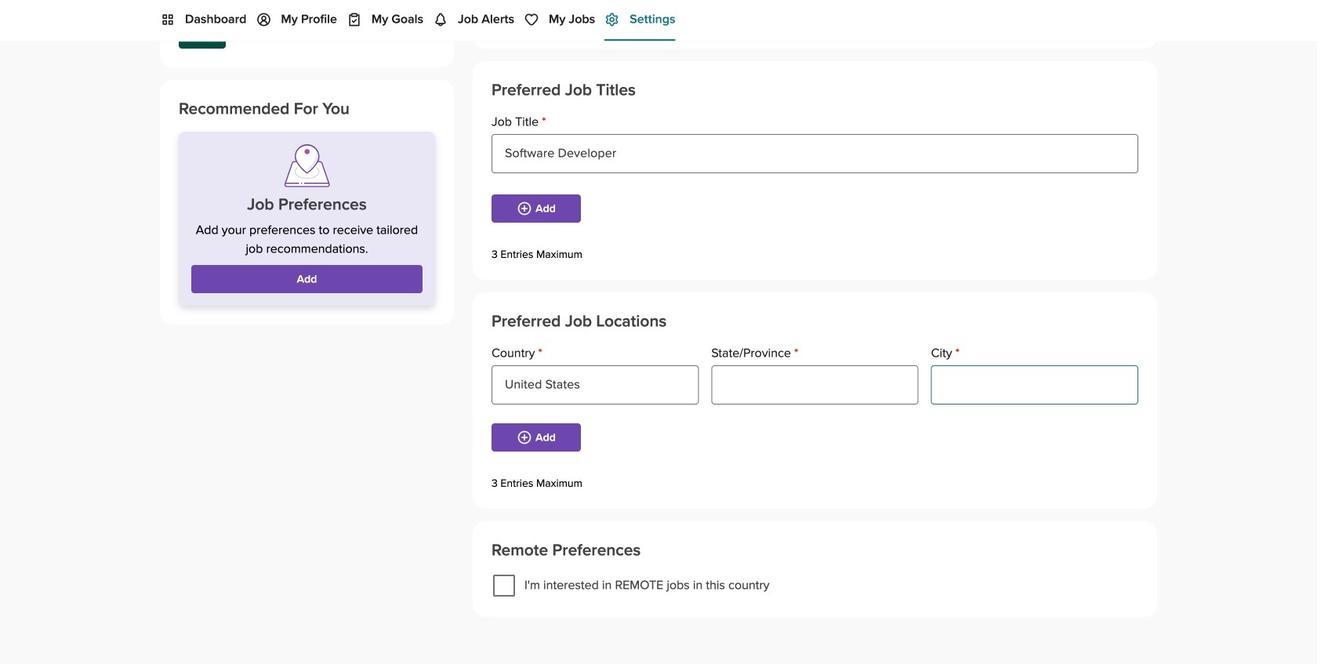 Task type: locate. For each thing, give the bounding box(es) containing it.
None text field
[[492, 366, 699, 405], [712, 366, 919, 405], [492, 366, 699, 405], [712, 366, 919, 405]]

profile photo image
[[179, 2, 226, 49]]

menu bar
[[141, 0, 1177, 41]]

None text field
[[492, 134, 1139, 173], [932, 366, 1139, 405], [492, 134, 1139, 173], [932, 366, 1139, 405]]



Task type: vqa. For each thing, say whether or not it's contained in the screenshot.
Monster image
no



Task type: describe. For each thing, give the bounding box(es) containing it.
edit profile image
[[420, 17, 435, 33]]



